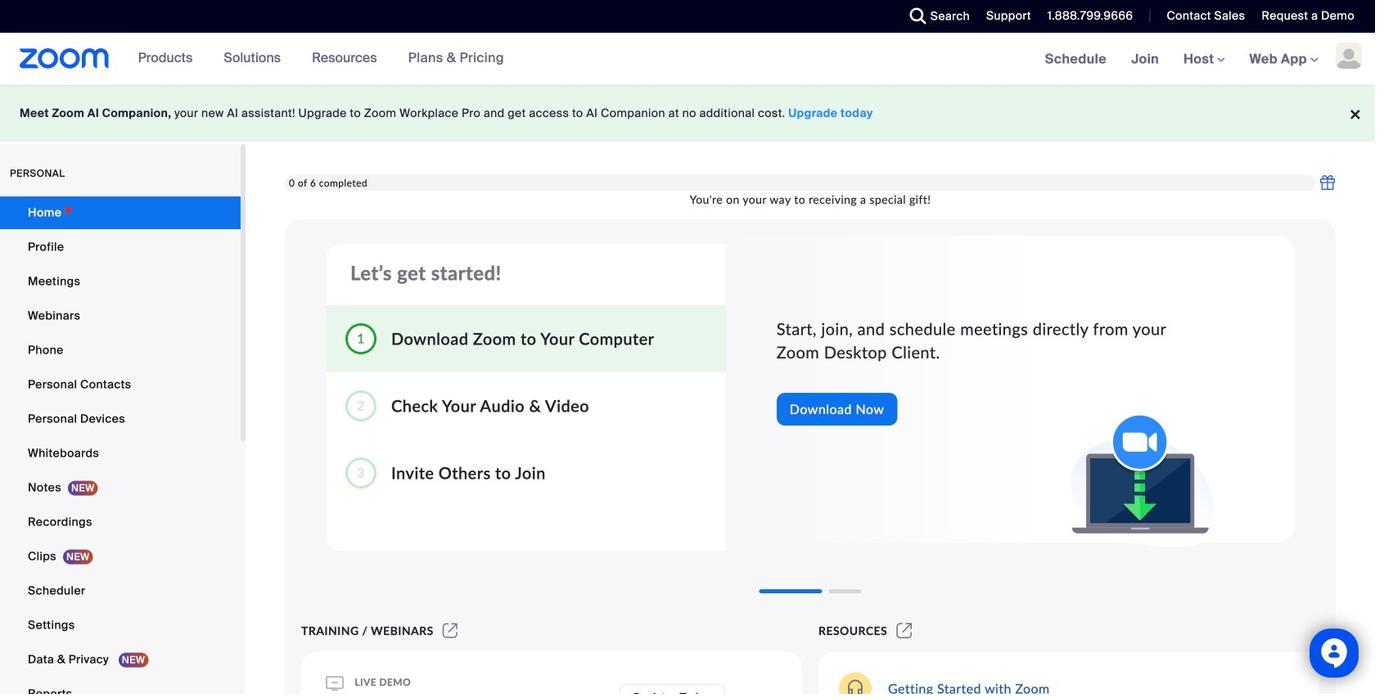 Task type: locate. For each thing, give the bounding box(es) containing it.
window new image
[[440, 624, 460, 638]]

footer
[[0, 85, 1375, 142]]

zoom logo image
[[20, 48, 109, 69]]

product information navigation
[[126, 33, 516, 85]]

banner
[[0, 33, 1375, 86]]



Task type: describe. For each thing, give the bounding box(es) containing it.
meetings navigation
[[1033, 33, 1375, 86]]

profile picture image
[[1336, 43, 1362, 69]]

personal menu menu
[[0, 196, 241, 694]]

window new image
[[894, 624, 915, 638]]



Task type: vqa. For each thing, say whether or not it's contained in the screenshot.
Zoom Logo
yes



